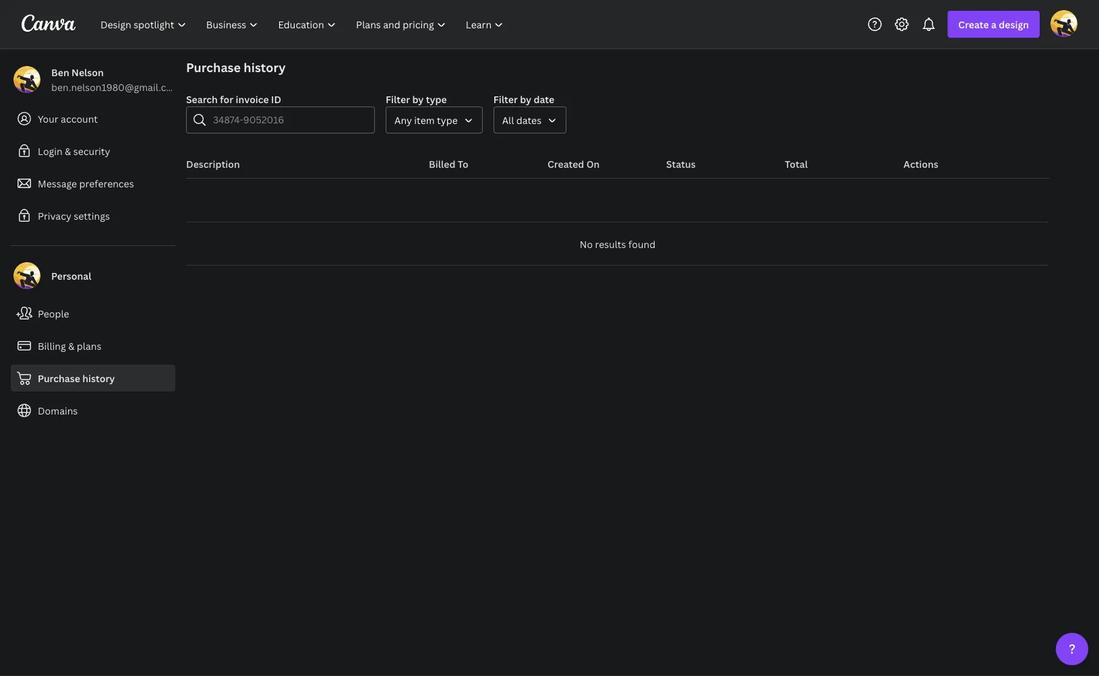 Task type: vqa. For each thing, say whether or not it's contained in the screenshot.
'I' in the I've spent quite a bit of time in southern Sweden, and I love it – it's full of big open landscapes, and has a beautiful coastline. As for next trips, some friends of mine have just moved to the very north of Scotland, so I'm hoping to get up there to visit soon, and then maybe head over to Orkn
no



Task type: locate. For each thing, give the bounding box(es) containing it.
ben.nelson1980@gmail.com
[[51, 81, 181, 93]]

message preferences
[[38, 177, 134, 190]]

privacy settings link
[[11, 202, 175, 229]]

created on
[[548, 157, 600, 170]]

1 vertical spatial type
[[437, 114, 458, 126]]

1 horizontal spatial by
[[520, 93, 531, 106]]

id
[[271, 93, 281, 106]]

purchase history
[[186, 59, 286, 76], [38, 372, 115, 385]]

1 horizontal spatial purchase
[[186, 59, 241, 76]]

all
[[502, 114, 514, 126]]

design
[[999, 18, 1029, 31]]

type up any item type button
[[426, 93, 447, 106]]

& inside "link"
[[65, 145, 71, 157]]

1 vertical spatial history
[[82, 372, 115, 385]]

billed
[[429, 157, 455, 170]]

any
[[395, 114, 412, 126]]

a
[[991, 18, 997, 31]]

1 by from the left
[[412, 93, 424, 106]]

purchase
[[186, 59, 241, 76], [38, 372, 80, 385]]

0 horizontal spatial filter
[[386, 93, 410, 106]]

history
[[244, 59, 286, 76], [82, 372, 115, 385]]

by up item
[[412, 93, 424, 106]]

&
[[65, 145, 71, 157], [68, 340, 74, 352]]

0 vertical spatial type
[[426, 93, 447, 106]]

filter up all
[[494, 93, 518, 106]]

& left plans
[[68, 340, 74, 352]]

type
[[426, 93, 447, 106], [437, 114, 458, 126]]

date
[[534, 93, 554, 106]]

purchase history up search for invoice id
[[186, 59, 286, 76]]

type right item
[[437, 114, 458, 126]]

purchase history link
[[11, 365, 175, 392]]

1 horizontal spatial filter
[[494, 93, 518, 106]]

create a design button
[[948, 11, 1040, 38]]

1 filter from the left
[[386, 93, 410, 106]]

0 vertical spatial purchase history
[[186, 59, 286, 76]]

item
[[414, 114, 435, 126]]

create
[[959, 18, 989, 31]]

ben nelson ben.nelson1980@gmail.com
[[51, 66, 181, 93]]

no results found
[[580, 238, 656, 251]]

0 vertical spatial history
[[244, 59, 286, 76]]

purchase up search at top left
[[186, 59, 241, 76]]

0 horizontal spatial purchase
[[38, 372, 80, 385]]

0 horizontal spatial history
[[82, 372, 115, 385]]

for
[[220, 93, 233, 106]]

2 by from the left
[[520, 93, 531, 106]]

1 vertical spatial purchase history
[[38, 372, 115, 385]]

all dates
[[502, 114, 542, 126]]

filter for filter by type
[[386, 93, 410, 106]]

description
[[186, 157, 240, 170]]

results
[[595, 238, 626, 251]]

billing & plans
[[38, 340, 101, 352]]

on
[[587, 157, 600, 170]]

& for billing
[[68, 340, 74, 352]]

0 horizontal spatial by
[[412, 93, 424, 106]]

message
[[38, 177, 77, 190]]

2 filter from the left
[[494, 93, 518, 106]]

1 vertical spatial &
[[68, 340, 74, 352]]

billed to
[[429, 157, 469, 170]]

history up the domains link
[[82, 372, 115, 385]]

billing & plans link
[[11, 332, 175, 359]]

0 vertical spatial &
[[65, 145, 71, 157]]

purchase history down billing & plans
[[38, 372, 115, 385]]

domains
[[38, 404, 78, 417]]

actions
[[904, 157, 939, 170]]

create a design
[[959, 18, 1029, 31]]

plans
[[77, 340, 101, 352]]

filter up 'any'
[[386, 93, 410, 106]]

by
[[412, 93, 424, 106], [520, 93, 531, 106]]

filter
[[386, 93, 410, 106], [494, 93, 518, 106]]

Search for invoice ID text field
[[213, 107, 366, 133]]

type inside button
[[437, 114, 458, 126]]

history up id
[[244, 59, 286, 76]]

by left "date"
[[520, 93, 531, 106]]

nelson
[[71, 66, 104, 79]]

& right login
[[65, 145, 71, 157]]

to
[[458, 157, 469, 170]]

search
[[186, 93, 218, 106]]

filter by type
[[386, 93, 447, 106]]

found
[[629, 238, 656, 251]]

message preferences link
[[11, 170, 175, 197]]

personal
[[51, 269, 91, 282]]

purchase up domains
[[38, 372, 80, 385]]



Task type: describe. For each thing, give the bounding box(es) containing it.
by for date
[[520, 93, 531, 106]]

total
[[785, 157, 808, 170]]

search for invoice id
[[186, 93, 281, 106]]

0 vertical spatial purchase
[[186, 59, 241, 76]]

no
[[580, 238, 593, 251]]

invoice
[[236, 93, 269, 106]]

security
[[73, 145, 110, 157]]

your
[[38, 112, 58, 125]]

any item type
[[395, 114, 458, 126]]

login
[[38, 145, 62, 157]]

type for filter by type
[[426, 93, 447, 106]]

Any item type button
[[386, 107, 483, 134]]

login & security
[[38, 145, 110, 157]]

settings
[[74, 209, 110, 222]]

people
[[38, 307, 69, 320]]

your account link
[[11, 105, 175, 132]]

preferences
[[79, 177, 134, 190]]

people link
[[11, 300, 175, 327]]

1 horizontal spatial purchase history
[[186, 59, 286, 76]]

1 horizontal spatial history
[[244, 59, 286, 76]]

filter by date
[[494, 93, 554, 106]]

status
[[666, 157, 696, 170]]

privacy
[[38, 209, 71, 222]]

& for login
[[65, 145, 71, 157]]

0 horizontal spatial purchase history
[[38, 372, 115, 385]]

account
[[61, 112, 98, 125]]

privacy settings
[[38, 209, 110, 222]]

your account
[[38, 112, 98, 125]]

All dates button
[[494, 107, 567, 134]]

type for any item type
[[437, 114, 458, 126]]

created
[[548, 157, 584, 170]]

top level navigation element
[[92, 11, 515, 38]]

1 vertical spatial purchase
[[38, 372, 80, 385]]

dates
[[516, 114, 542, 126]]

login & security link
[[11, 138, 175, 165]]

ben
[[51, 66, 69, 79]]

ben nelson image
[[1051, 10, 1078, 37]]

domains link
[[11, 397, 175, 424]]

by for type
[[412, 93, 424, 106]]

filter for filter by date
[[494, 93, 518, 106]]

billing
[[38, 340, 66, 352]]



